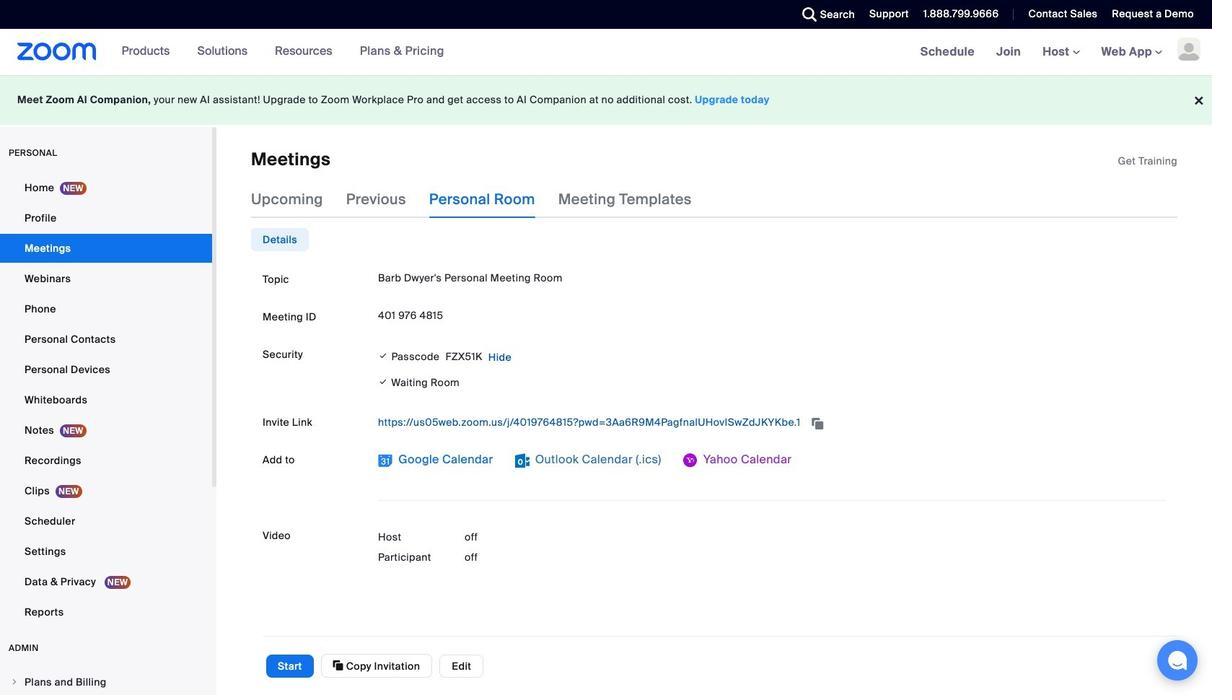 Task type: locate. For each thing, give the bounding box(es) containing it.
footer
[[0, 75, 1213, 125]]

add to google calendar image
[[378, 454, 393, 468]]

product information navigation
[[96, 29, 455, 75]]

application
[[1119, 154, 1178, 168]]

1 vertical spatial checked image
[[378, 375, 389, 390]]

tab list
[[251, 228, 309, 252]]

add to outlook calendar (.ics) image
[[515, 454, 530, 468]]

checked image
[[378, 349, 389, 363], [378, 375, 389, 390]]

tab
[[251, 228, 309, 252]]

0 vertical spatial checked image
[[378, 349, 389, 363]]

zoom logo image
[[17, 43, 96, 61]]

personal menu menu
[[0, 173, 212, 628]]

2 checked image from the top
[[378, 375, 389, 390]]

copy image
[[333, 659, 344, 672]]

banner
[[0, 29, 1213, 76]]

open chat image
[[1168, 650, 1188, 671]]

menu item
[[0, 668, 212, 695]]



Task type: describe. For each thing, give the bounding box(es) containing it.
right image
[[10, 678, 19, 687]]

meetings navigation
[[910, 29, 1213, 76]]

copy url image
[[811, 418, 825, 429]]

tabs of meeting tab list
[[251, 181, 715, 218]]

add to yahoo calendar image
[[683, 454, 698, 468]]

1 checked image from the top
[[378, 349, 389, 363]]

profile picture image
[[1178, 38, 1201, 61]]



